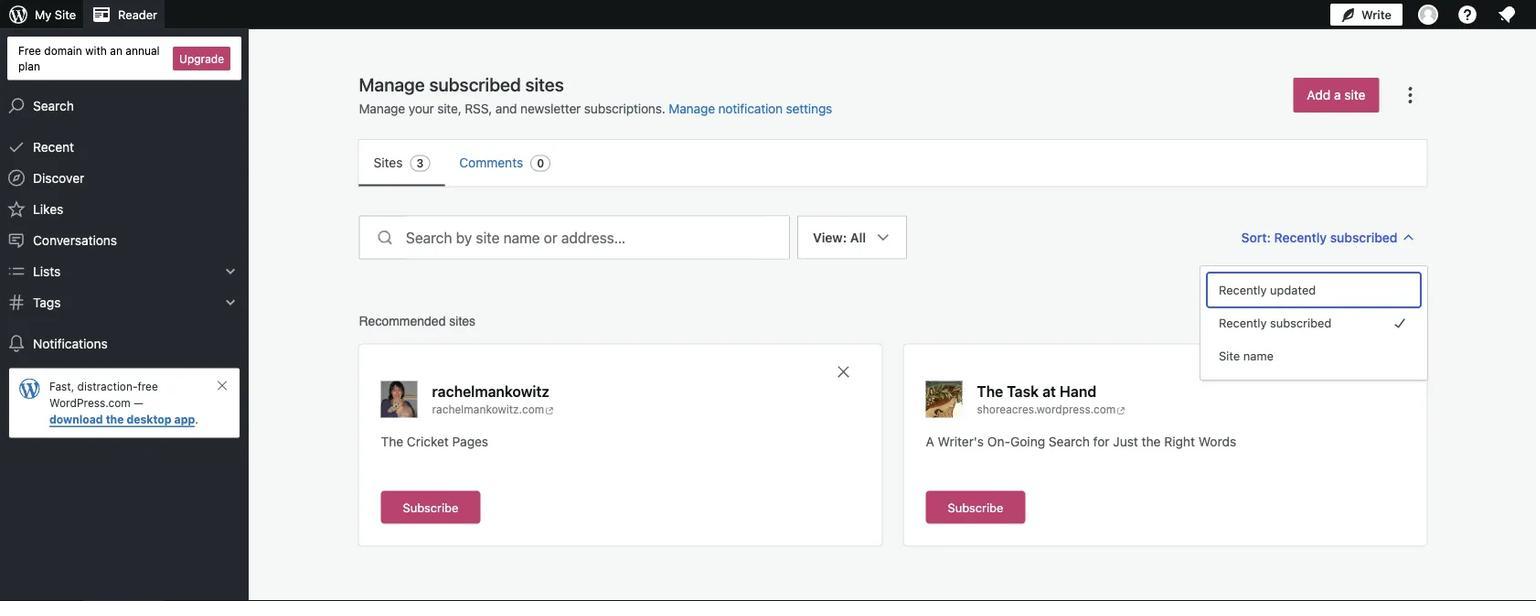 Task type: vqa. For each thing, say whether or not it's contained in the screenshot.
4th group from the bottom
no



Task type: describe. For each thing, give the bounding box(es) containing it.
0
[[537, 157, 544, 170]]

discover link
[[0, 162, 249, 194]]

recent link
[[0, 131, 249, 162]]

free
[[138, 380, 158, 393]]

subscribed inside button
[[1271, 316, 1332, 330]]

free domain with an annual plan
[[18, 44, 160, 72]]

my
[[35, 8, 51, 21]]

rachelmankowitz.com
[[432, 403, 544, 416]]

recommended sites
[[359, 313, 476, 328]]

dismiss this recommendation image
[[1380, 363, 1398, 381]]

tags link
[[0, 287, 249, 318]]

more image
[[1400, 84, 1422, 106]]

lists
[[33, 264, 61, 279]]

search inside search link
[[33, 98, 74, 113]]

rachelmankowitz.com link
[[432, 401, 583, 418]]

none search field inside manage subscribed sites main content
[[359, 215, 790, 259]]

shoreacres.wordpress.com link
[[978, 401, 1130, 418]]

dismiss image
[[215, 378, 230, 393]]

notification settings
[[719, 101, 833, 116]]

sites
[[374, 155, 403, 170]]

site name
[[1219, 349, 1274, 363]]

4 column header from the left
[[1037, 597, 1209, 601]]

dismiss this recommendation image
[[835, 363, 853, 381]]

recently for recently subscribed
[[1219, 316, 1267, 330]]

subscribe for the task at hand
[[948, 500, 1004, 514]]

site name button
[[1208, 339, 1421, 372]]

at
[[1043, 382, 1057, 400]]

recently for recently updated
[[1219, 283, 1267, 297]]

recently subscribed
[[1219, 316, 1332, 330]]

—
[[134, 397, 143, 409]]

the for the cricket pages
[[381, 434, 404, 449]]

a
[[1335, 87, 1342, 102]]

3
[[417, 157, 424, 170]]

recently updated button
[[1208, 274, 1421, 306]]

reader
[[118, 8, 157, 21]]

and
[[496, 101, 517, 116]]

view: all button
[[798, 215, 908, 406]]

manage up the your
[[359, 73, 425, 95]]

recently inside 'sort: recently subscribed' dropdown button
[[1275, 230, 1328, 245]]

site
[[1345, 87, 1366, 102]]

name
[[1244, 349, 1274, 363]]

row inside manage subscribed sites main content
[[359, 597, 1428, 601]]

shoreacres.wordpress.com
[[978, 403, 1116, 416]]

notifications link
[[0, 328, 249, 359]]

subscribe for rachelmankowitz
[[403, 500, 459, 514]]

my site link
[[0, 0, 83, 29]]

write link
[[1331, 0, 1403, 29]]

the task at hand
[[978, 382, 1097, 400]]

write
[[1362, 8, 1392, 21]]

notifications
[[33, 336, 108, 351]]

upgrade button
[[173, 46, 231, 70]]

5 column header from the left
[[1216, 597, 1387, 601]]

menu inside manage subscribed sites main content
[[359, 140, 1428, 186]]

recently updated
[[1219, 283, 1317, 297]]

updated
[[1271, 283, 1317, 297]]

tags
[[33, 295, 61, 310]]

upgrade
[[179, 52, 224, 65]]

site,
[[438, 101, 462, 116]]

sort: recently subscribed
[[1242, 230, 1398, 245]]

lists link
[[0, 256, 249, 287]]

comments
[[460, 155, 523, 170]]

likes link
[[0, 194, 249, 225]]

help image
[[1457, 4, 1479, 26]]

reader link
[[83, 0, 165, 29]]

distraction-
[[77, 380, 138, 393]]

manage right subscriptions.
[[669, 101, 715, 116]]

the inside fast, distraction-free wordpress.com — download the desktop app .
[[106, 413, 124, 426]]

discover
[[33, 170, 84, 185]]

newsletter
[[521, 101, 581, 116]]

an
[[110, 44, 122, 57]]

fast, distraction-free wordpress.com — download the desktop app .
[[49, 380, 198, 426]]

recommended
[[359, 313, 446, 328]]

the for the task at hand
[[978, 382, 1004, 400]]

add
[[1308, 87, 1331, 102]]

view: all
[[813, 230, 866, 245]]

writer's
[[938, 434, 984, 449]]

my site
[[35, 8, 76, 21]]

3 column header from the left
[[859, 597, 1030, 601]]

with
[[85, 44, 107, 57]]

pages
[[453, 434, 489, 449]]

words
[[1199, 434, 1237, 449]]

download
[[49, 413, 103, 426]]



Task type: locate. For each thing, give the bounding box(es) containing it.
site inside button
[[1219, 349, 1241, 363]]

1 vertical spatial the
[[1142, 434, 1161, 449]]

search
[[33, 98, 74, 113], [1049, 434, 1090, 449]]

likes
[[33, 201, 63, 216]]

0 horizontal spatial the
[[106, 413, 124, 426]]

column header
[[359, 597, 673, 601], [680, 597, 851, 601], [859, 597, 1030, 601], [1037, 597, 1209, 601], [1216, 597, 1387, 601]]

wordpress.com
[[49, 397, 131, 409]]

free
[[18, 44, 41, 57]]

just
[[1114, 434, 1139, 449]]

menu
[[359, 140, 1428, 186], [1208, 274, 1421, 372]]

recently
[[1275, 230, 1328, 245], [1219, 283, 1267, 297], [1219, 316, 1267, 330]]

None search field
[[359, 215, 790, 259]]

site right my
[[55, 8, 76, 21]]

1 column header from the left
[[359, 597, 673, 601]]

1 horizontal spatial subscribe
[[948, 500, 1004, 514]]

1 vertical spatial menu
[[1208, 274, 1421, 372]]

for
[[1094, 434, 1110, 449]]

.
[[195, 413, 198, 426]]

menu containing recently updated
[[1208, 274, 1421, 372]]

the right "just"
[[1142, 434, 1161, 449]]

site left the name
[[1219, 349, 1241, 363]]

0 vertical spatial search
[[33, 98, 74, 113]]

1 vertical spatial recently
[[1219, 283, 1267, 297]]

manage subscribed sites main content
[[330, 72, 1457, 601]]

recent
[[33, 139, 74, 154]]

my profile image
[[1419, 5, 1439, 25]]

app
[[174, 413, 195, 426]]

1 horizontal spatial site
[[1219, 349, 1241, 363]]

0 vertical spatial subscribed
[[1331, 230, 1398, 245]]

rss,
[[465, 101, 492, 116]]

0 vertical spatial menu
[[359, 140, 1428, 186]]

manage your notifications image
[[1497, 4, 1519, 26]]

view:
[[813, 230, 847, 245]]

1 vertical spatial the
[[381, 434, 404, 449]]

add a site
[[1308, 87, 1366, 102]]

1 horizontal spatial search
[[1049, 434, 1090, 449]]

2 column header from the left
[[680, 597, 851, 601]]

a
[[926, 434, 935, 449]]

the inside manage subscribed sites main content
[[1142, 434, 1161, 449]]

2 vertical spatial recently
[[1219, 316, 1267, 330]]

desktop
[[127, 413, 172, 426]]

subscribed
[[1331, 230, 1398, 245], [1271, 316, 1332, 330]]

1 vertical spatial site
[[1219, 349, 1241, 363]]

recently inside recently updated button
[[1219, 283, 1267, 297]]

keyboard_arrow_down image
[[221, 293, 240, 312]]

0 vertical spatial the
[[978, 382, 1004, 400]]

1 horizontal spatial subscribe button
[[926, 491, 1026, 524]]

Search search field
[[406, 216, 790, 258]]

subscribed inside dropdown button
[[1331, 230, 1398, 245]]

annual
[[126, 44, 160, 57]]

add a site button
[[1294, 78, 1380, 113]]

hand
[[1060, 382, 1097, 400]]

on-
[[988, 434, 1011, 449]]

subscribe button down cricket
[[381, 491, 481, 524]]

subscribed sites
[[429, 73, 564, 95]]

0 vertical spatial recently
[[1275, 230, 1328, 245]]

subscribe button down writer's
[[926, 491, 1026, 524]]

1 horizontal spatial the
[[978, 382, 1004, 400]]

sort:
[[1242, 230, 1271, 245]]

manage
[[359, 73, 425, 95], [359, 101, 405, 116], [669, 101, 715, 116]]

0 vertical spatial the
[[106, 413, 124, 426]]

the down wordpress.com
[[106, 413, 124, 426]]

1 subscribe from the left
[[403, 500, 459, 514]]

subscribe
[[403, 500, 459, 514], [948, 500, 1004, 514]]

right
[[1165, 434, 1196, 449]]

0 vertical spatial site
[[55, 8, 76, 21]]

the cricket pages
[[381, 434, 489, 449]]

search left for
[[1049, 434, 1090, 449]]

cricket
[[407, 434, 449, 449]]

menu containing sites
[[359, 140, 1428, 186]]

right image
[[1390, 312, 1412, 334]]

a writer's on-going search for just the right words
[[926, 434, 1237, 449]]

domain
[[44, 44, 82, 57]]

recently right sort:
[[1275, 230, 1328, 245]]

recently subscribed button
[[1208, 306, 1421, 339]]

your
[[409, 101, 434, 116]]

1 vertical spatial search
[[1049, 434, 1090, 449]]

recently inside recently subscribed button
[[1219, 316, 1267, 330]]

recently up site name
[[1219, 316, 1267, 330]]

manage notification settings link
[[669, 101, 833, 116]]

row
[[359, 597, 1428, 601]]

subscribe button for the task at hand
[[926, 491, 1026, 524]]

rachelmankowitz link
[[432, 381, 550, 401]]

1 horizontal spatial the
[[1142, 434, 1161, 449]]

the left cricket
[[381, 434, 404, 449]]

the
[[978, 382, 1004, 400], [381, 434, 404, 449]]

1 vertical spatial subscribed
[[1271, 316, 1332, 330]]

conversations link
[[0, 225, 249, 256]]

conversations
[[33, 232, 117, 248]]

search up recent
[[33, 98, 74, 113]]

keyboard_arrow_down image
[[221, 262, 240, 280]]

subscribe down writer's
[[948, 500, 1004, 514]]

0 horizontal spatial subscribe
[[403, 500, 459, 514]]

search link
[[0, 90, 249, 121]]

2 subscribe from the left
[[948, 500, 1004, 514]]

manage subscribed sites manage your site, rss, and newsletter subscriptions. manage notification settings
[[359, 73, 833, 116]]

search inside manage subscribed sites main content
[[1049, 434, 1090, 449]]

0 horizontal spatial site
[[55, 8, 76, 21]]

subscribed down updated
[[1271, 316, 1332, 330]]

rachelmankowitz
[[432, 382, 550, 400]]

manage left the your
[[359, 101, 405, 116]]

all
[[851, 230, 866, 245]]

sort: recently subscribed button
[[1235, 221, 1428, 254]]

subscribe down cricket
[[403, 500, 459, 514]]

task
[[1007, 382, 1039, 400]]

0 horizontal spatial subscribe button
[[381, 491, 481, 524]]

sites
[[449, 313, 476, 328]]

0 horizontal spatial search
[[33, 98, 74, 113]]

fast,
[[49, 380, 74, 393]]

the left task
[[978, 382, 1004, 400]]

going
[[1011, 434, 1046, 449]]

0 horizontal spatial the
[[381, 434, 404, 449]]

recently up recently subscribed
[[1219, 283, 1267, 297]]

subscriptions.
[[584, 101, 666, 116]]

plan
[[18, 59, 40, 72]]

the task at hand link
[[978, 381, 1097, 401]]

subscribed up recently updated button
[[1331, 230, 1398, 245]]

subscribe button for rachelmankowitz
[[381, 491, 481, 524]]

subscribe button
[[381, 491, 481, 524], [926, 491, 1026, 524]]

2 subscribe button from the left
[[926, 491, 1026, 524]]

1 subscribe button from the left
[[381, 491, 481, 524]]

site
[[55, 8, 76, 21], [1219, 349, 1241, 363]]



